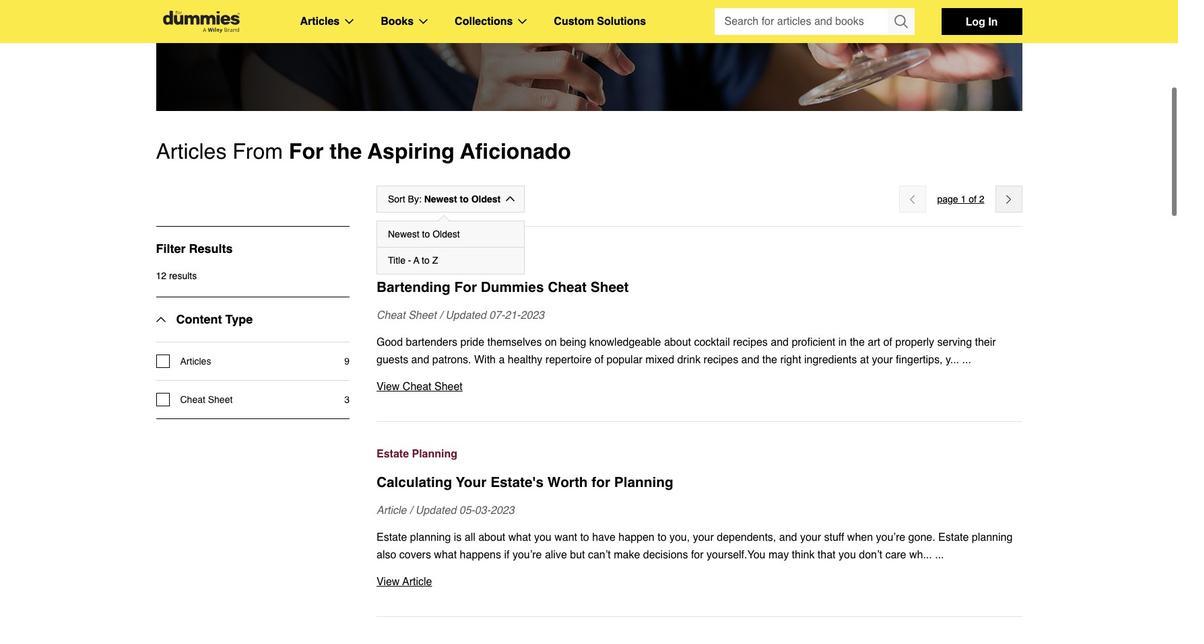 Task type: locate. For each thing, give the bounding box(es) containing it.
0 horizontal spatial the
[[330, 139, 362, 164]]

0 horizontal spatial newest
[[388, 229, 420, 240]]

results
[[169, 271, 197, 282]]

calculating
[[377, 475, 452, 491]]

estate's
[[491, 475, 544, 491]]

of right 'art'
[[884, 337, 893, 349]]

cheat sheet / updated 07-21-2023
[[377, 310, 544, 322]]

0 horizontal spatial what
[[434, 550, 457, 562]]

cookie consent banner dialog
[[0, 585, 1178, 634]]

think
[[792, 550, 815, 562]]

1 vertical spatial newest
[[388, 229, 420, 240]]

worth
[[548, 475, 588, 491]]

/ down "calculating" on the left
[[410, 505, 413, 517]]

1 bartending from the top
[[377, 253, 434, 265]]

estate planning is all about what you want to have happen to you, your dependents, and your stuff when you're gone. estate planning also covers what happens if you're alive but can't make decisions for yourself.you may think that you don't care wh...
[[377, 532, 1013, 562]]

sort by: newest to oldest
[[388, 194, 501, 205]]

oldest up newest to oldest button
[[471, 194, 501, 205]]

healthy
[[508, 354, 543, 367]]

1 horizontal spatial for
[[691, 550, 704, 562]]

0 vertical spatial article
[[377, 505, 407, 517]]

to right a
[[422, 255, 430, 266]]

about inside the estate planning is all about what you want to have happen to you, your dependents, and your stuff when you're gone. estate planning also covers what happens if you're alive but can't make decisions for yourself.you may think that you don't care wh...
[[478, 532, 505, 544]]

view for bartending for dummies cheat sheet
[[377, 381, 400, 393]]

article inside 'link'
[[402, 577, 432, 589]]

and
[[771, 337, 789, 349], [411, 354, 429, 367], [742, 354, 759, 367], [779, 532, 797, 544]]

0 vertical spatial for
[[289, 139, 324, 164]]

0 horizontal spatial about
[[478, 532, 505, 544]]

view down guests
[[377, 381, 400, 393]]

and inside the estate planning is all about what you want to have happen to you, your dependents, and your stuff when you're gone. estate planning also covers what happens if you're alive but can't make decisions for yourself.you may think that you don't care wh...
[[779, 532, 797, 544]]

1 vertical spatial planning
[[614, 475, 674, 491]]

0 vertical spatial the
[[330, 139, 362, 164]]

/ up the 'bartenders'
[[440, 310, 443, 322]]

for
[[592, 475, 610, 491], [691, 550, 704, 562]]

0 vertical spatial /
[[440, 310, 443, 322]]

article down covers
[[402, 577, 432, 589]]

your up "think"
[[800, 532, 821, 544]]

your right at
[[872, 354, 893, 367]]

care
[[886, 550, 906, 562]]

1 horizontal spatial for
[[454, 280, 477, 296]]

mixed
[[646, 354, 674, 367]]

group
[[714, 8, 915, 35]]

recipes right cocktail
[[733, 337, 768, 349]]

1 planning from the left
[[410, 532, 451, 544]]

21-
[[505, 310, 520, 322]]

1
[[961, 194, 966, 205]]

open collections list image
[[518, 19, 527, 24]]

you're right if
[[513, 550, 542, 562]]

all
[[465, 532, 475, 544]]

you
[[534, 532, 552, 544], [839, 550, 856, 562]]

recipes
[[733, 337, 768, 349], [704, 354, 739, 367]]

sort
[[388, 194, 405, 205]]

make
[[614, 550, 640, 562]]

2 vertical spatial articles
[[180, 356, 211, 367]]

planning up "calculating" on the left
[[412, 449, 457, 461]]

estate for estate planning
[[377, 449, 409, 461]]

2023 down estate's
[[490, 505, 514, 517]]

solutions
[[597, 15, 646, 28]]

12 results
[[156, 271, 197, 282]]

title - a to z button
[[377, 248, 524, 274]]

0 vertical spatial 2023
[[520, 310, 544, 322]]

1 horizontal spatial planning
[[614, 475, 674, 491]]

and left right
[[742, 354, 759, 367]]

bartending for dummies cheat sheet link
[[377, 278, 1022, 298]]

planning
[[410, 532, 451, 544], [972, 532, 1013, 544]]

about inside good bartenders pride themselves on being knowledgeable about cocktail recipes and proficient in the art of properly serving their guests and patrons. with a healthy repertoire of popular mixed drink recipes and the right ingredients at your fingertips, y...
[[664, 337, 691, 349]]

03-
[[475, 505, 490, 517]]

0 vertical spatial planning
[[412, 449, 457, 461]]

1 horizontal spatial of
[[884, 337, 893, 349]]

1 horizontal spatial about
[[664, 337, 691, 349]]

content type button
[[156, 298, 253, 342]]

you up alive
[[534, 532, 552, 544]]

planning
[[412, 449, 457, 461], [614, 475, 674, 491]]

estate for estate planning is all about what you want to have happen to you, your dependents, and your stuff when you're gone. estate planning also covers what happens if you're alive but can't make decisions for yourself.you may think that you don't care wh...
[[377, 532, 407, 544]]

for up view article 'link'
[[691, 550, 704, 562]]

bartending link
[[377, 251, 1022, 268]]

0 horizontal spatial oldest
[[433, 229, 460, 240]]

of inside button
[[969, 194, 977, 205]]

1 vertical spatial about
[[478, 532, 505, 544]]

decisions
[[643, 550, 688, 562]]

that
[[818, 550, 836, 562]]

0 vertical spatial what
[[508, 532, 531, 544]]

2 vertical spatial the
[[762, 354, 777, 367]]

0 vertical spatial about
[[664, 337, 691, 349]]

1 horizontal spatial you're
[[876, 532, 906, 544]]

updated up "pride" on the left of the page
[[446, 310, 486, 322]]

1 horizontal spatial /
[[440, 310, 443, 322]]

logo image
[[156, 10, 246, 33]]

their
[[975, 337, 996, 349]]

2 bartending from the top
[[377, 280, 451, 296]]

wh...
[[909, 550, 932, 562]]

page 1 of 2
[[937, 194, 985, 205]]

2 view from the top
[[377, 577, 400, 589]]

estate up also
[[377, 532, 407, 544]]

1 vertical spatial oldest
[[433, 229, 460, 240]]

0 vertical spatial of
[[969, 194, 977, 205]]

0 horizontal spatial planning
[[410, 532, 451, 544]]

1 vertical spatial /
[[410, 505, 413, 517]]

from
[[233, 139, 283, 164]]

want
[[555, 532, 577, 544]]

1 vertical spatial bartending
[[377, 280, 451, 296]]

updated left 05-
[[416, 505, 456, 517]]

planning up happen
[[614, 475, 674, 491]]

newest to oldest button
[[377, 222, 524, 248]]

oldest
[[471, 194, 501, 205], [433, 229, 460, 240]]

when
[[847, 532, 873, 544]]

for right from
[[289, 139, 324, 164]]

12
[[156, 271, 166, 282]]

articles left from
[[156, 139, 227, 164]]

to
[[460, 194, 469, 205], [422, 229, 430, 240], [422, 255, 430, 266], [580, 532, 589, 544], [658, 532, 667, 544]]

your inside good bartenders pride themselves on being knowledgeable about cocktail recipes and proficient in the art of properly serving their guests and patrons. with a healthy repertoire of popular mixed drink recipes and the right ingredients at your fingertips, y...
[[872, 354, 893, 367]]

cheat
[[548, 280, 587, 296], [377, 310, 405, 322], [403, 381, 432, 393], [180, 395, 205, 406]]

2 horizontal spatial your
[[872, 354, 893, 367]]

0 horizontal spatial your
[[693, 532, 714, 544]]

0 vertical spatial view
[[377, 381, 400, 393]]

3
[[344, 395, 350, 406]]

1 vertical spatial recipes
[[704, 354, 739, 367]]

about up "drink"
[[664, 337, 691, 349]]

dependents,
[[717, 532, 776, 544]]

ingredients
[[804, 354, 857, 367]]

for inside the estate planning is all about what you want to have happen to you, your dependents, and your stuff when you're gone. estate planning also covers what happens if you're alive but can't make decisions for yourself.you may think that you don't care wh...
[[691, 550, 704, 562]]

updated
[[446, 310, 486, 322], [416, 505, 456, 517]]

view down also
[[377, 577, 400, 589]]

0 vertical spatial articles
[[300, 15, 340, 28]]

articles
[[300, 15, 340, 28], [156, 139, 227, 164], [180, 356, 211, 367]]

the left right
[[762, 354, 777, 367]]

2 horizontal spatial of
[[969, 194, 977, 205]]

newest to oldest
[[388, 229, 460, 240]]

estate inside estate planning link
[[377, 449, 409, 461]]

if
[[504, 550, 510, 562]]

1 horizontal spatial 2023
[[520, 310, 544, 322]]

the left aspiring
[[330, 139, 362, 164]]

what down is
[[434, 550, 457, 562]]

oldest up title - a to z button
[[433, 229, 460, 240]]

1 vertical spatial 2023
[[490, 505, 514, 517]]

gone.
[[909, 532, 936, 544]]

aficionado
[[460, 139, 571, 164]]

estate up "calculating" on the left
[[377, 449, 409, 461]]

0 vertical spatial newest
[[424, 194, 457, 205]]

0 vertical spatial oldest
[[471, 194, 501, 205]]

0 vertical spatial for
[[592, 475, 610, 491]]

1 vertical spatial you're
[[513, 550, 542, 562]]

right
[[780, 354, 801, 367]]

1 view from the top
[[377, 381, 400, 393]]

0 vertical spatial you
[[534, 532, 552, 544]]

article down "calculating" on the left
[[377, 505, 407, 517]]

2023 up themselves
[[520, 310, 544, 322]]

view cheat sheet
[[377, 381, 463, 393]]

2023
[[520, 310, 544, 322], [490, 505, 514, 517]]

0 horizontal spatial 2023
[[490, 505, 514, 517]]

1 vertical spatial you
[[839, 550, 856, 562]]

0 horizontal spatial planning
[[412, 449, 457, 461]]

view inside 'link'
[[377, 577, 400, 589]]

newest up -
[[388, 229, 420, 240]]

newest right by:
[[424, 194, 457, 205]]

dummies
[[481, 280, 544, 296]]

about up happens
[[478, 532, 505, 544]]

open article categories image
[[345, 19, 354, 24]]

0 vertical spatial bartending
[[377, 253, 434, 265]]

sheet
[[591, 280, 629, 296], [408, 310, 437, 322], [435, 381, 463, 393], [208, 395, 233, 406]]

for right worth
[[592, 475, 610, 491]]

you're
[[876, 532, 906, 544], [513, 550, 542, 562]]

1 horizontal spatial planning
[[972, 532, 1013, 544]]

open book categories image
[[419, 19, 428, 24]]

you right that
[[839, 550, 856, 562]]

recipes down cocktail
[[704, 354, 739, 367]]

articles up cheat sheet
[[180, 356, 211, 367]]

2 planning from the left
[[972, 532, 1013, 544]]

view
[[377, 381, 400, 393], [377, 577, 400, 589]]

your right "you,"
[[693, 532, 714, 544]]

1 vertical spatial article
[[402, 577, 432, 589]]

articles left the open article categories image
[[300, 15, 340, 28]]

1 vertical spatial the
[[850, 337, 865, 349]]

to up the title - a to z
[[422, 229, 430, 240]]

of left popular
[[595, 354, 604, 367]]

and up may
[[779, 532, 797, 544]]

-
[[408, 255, 411, 266]]

2 vertical spatial of
[[595, 354, 604, 367]]

1 horizontal spatial oldest
[[471, 194, 501, 205]]

for
[[289, 139, 324, 164], [454, 280, 477, 296]]

2 horizontal spatial the
[[850, 337, 865, 349]]

1 horizontal spatial newest
[[424, 194, 457, 205]]

can't
[[588, 550, 611, 562]]

0 horizontal spatial you
[[534, 532, 552, 544]]

estate right gone.
[[939, 532, 969, 544]]

of right 1
[[969, 194, 977, 205]]

1 vertical spatial of
[[884, 337, 893, 349]]

1 vertical spatial articles
[[156, 139, 227, 164]]

1 vertical spatial for
[[691, 550, 704, 562]]

article
[[377, 505, 407, 517], [402, 577, 432, 589]]

estate planning
[[377, 449, 457, 461]]

1 horizontal spatial the
[[762, 354, 777, 367]]

the right in
[[850, 337, 865, 349]]

don't
[[859, 550, 883, 562]]

what up if
[[508, 532, 531, 544]]

for up cheat sheet / updated 07-21-2023
[[454, 280, 477, 296]]

1 vertical spatial view
[[377, 577, 400, 589]]

bartending
[[377, 253, 434, 265], [377, 280, 451, 296]]

1 horizontal spatial your
[[800, 532, 821, 544]]

pride
[[461, 337, 484, 349]]

the
[[330, 139, 362, 164], [850, 337, 865, 349], [762, 354, 777, 367]]

you're up care
[[876, 532, 906, 544]]

title
[[388, 255, 406, 266]]



Task type: vqa. For each thing, say whether or not it's contained in the screenshot.
'for' inside Estate planning is all about what you want to have happen to you, your dependents, and your stuff when you're gone. Estate planning also covers what happens if you're alive but can't make decisions for yourself.You may think that you don't care wh...
no



Task type: describe. For each thing, give the bounding box(es) containing it.
may
[[769, 550, 789, 562]]

cheat sheet
[[180, 395, 233, 406]]

guests
[[377, 354, 408, 367]]

serving
[[937, 337, 972, 349]]

log in link
[[942, 8, 1022, 35]]

page
[[937, 194, 958, 205]]

calculating your estate's worth for planning
[[377, 475, 674, 491]]

is
[[454, 532, 462, 544]]

0 vertical spatial recipes
[[733, 337, 768, 349]]

1 horizontal spatial you
[[839, 550, 856, 562]]

have
[[592, 532, 616, 544]]

Search for articles and books text field
[[714, 8, 889, 35]]

0 horizontal spatial for
[[592, 475, 610, 491]]

2
[[979, 194, 985, 205]]

themselves
[[487, 337, 542, 349]]

article / updated 05-03-2023
[[377, 505, 514, 517]]

title - a to z
[[388, 255, 438, 266]]

fingertips,
[[896, 354, 943, 367]]

with
[[474, 354, 496, 367]]

page 1 of 2 button
[[937, 191, 985, 208]]

log in
[[966, 15, 998, 28]]

bartenders
[[406, 337, 458, 349]]

happens
[[460, 550, 501, 562]]

0 horizontal spatial /
[[410, 505, 413, 517]]

also
[[377, 550, 396, 562]]

yourself.you
[[707, 550, 766, 562]]

repertoire
[[546, 354, 592, 367]]

at
[[860, 354, 869, 367]]

log
[[966, 15, 985, 28]]

you,
[[670, 532, 690, 544]]

07-
[[489, 310, 505, 322]]

in
[[839, 337, 847, 349]]

knowledgeable
[[589, 337, 661, 349]]

1 horizontal spatial what
[[508, 532, 531, 544]]

cocktail
[[694, 337, 730, 349]]

1 vertical spatial for
[[454, 280, 477, 296]]

filter
[[156, 242, 186, 256]]

1 vertical spatial what
[[434, 550, 457, 562]]

to inside button
[[422, 255, 430, 266]]

articles for books
[[300, 15, 340, 28]]

alive
[[545, 550, 567, 562]]

by:
[[408, 194, 422, 205]]

to inside button
[[422, 229, 430, 240]]

view cheat sheet link
[[377, 379, 1022, 396]]

articles from for the aspiring aficionado
[[156, 139, 571, 164]]

and up right
[[771, 337, 789, 349]]

0 horizontal spatial you're
[[513, 550, 542, 562]]

stuff
[[824, 532, 844, 544]]

collections
[[455, 15, 513, 28]]

newest inside button
[[388, 229, 420, 240]]

being
[[560, 337, 586, 349]]

a
[[414, 255, 419, 266]]

aspiring
[[368, 139, 455, 164]]

art
[[868, 337, 881, 349]]

oldest inside button
[[433, 229, 460, 240]]

1 vertical spatial updated
[[416, 505, 456, 517]]

to up newest to oldest button
[[460, 194, 469, 205]]

a
[[499, 354, 505, 367]]

your
[[456, 475, 487, 491]]

on
[[545, 337, 557, 349]]

0 vertical spatial updated
[[446, 310, 486, 322]]

estate planning link
[[377, 446, 1022, 464]]

0 vertical spatial you're
[[876, 532, 906, 544]]

filter results
[[156, 242, 233, 256]]

0 horizontal spatial for
[[289, 139, 324, 164]]

calculating your estate's worth for planning link
[[377, 473, 1022, 493]]

properly
[[896, 337, 934, 349]]

view for calculating your estate's worth for planning
[[377, 577, 400, 589]]

content
[[176, 313, 222, 327]]

custom solutions link
[[554, 13, 646, 30]]

bartending for bartending for dummies cheat sheet
[[377, 280, 451, 296]]

y...
[[946, 354, 959, 367]]

drink
[[677, 354, 701, 367]]

view article
[[377, 577, 432, 589]]

good bartenders pride themselves on being knowledgeable about cocktail recipes and proficient in the art of properly serving their guests and patrons. with a healthy repertoire of popular mixed drink recipes and the right ingredients at your fingertips, y...
[[377, 337, 996, 367]]

custom solutions
[[554, 15, 646, 28]]

custom
[[554, 15, 594, 28]]

covers
[[399, 550, 431, 562]]

0 horizontal spatial of
[[595, 354, 604, 367]]

results
[[189, 242, 233, 256]]

to left "you,"
[[658, 532, 667, 544]]

articles for 9
[[180, 356, 211, 367]]

z
[[432, 255, 438, 266]]

and down the 'bartenders'
[[411, 354, 429, 367]]

happen
[[619, 532, 655, 544]]

to right want at the left of the page
[[580, 532, 589, 544]]

bartending for bartending
[[377, 253, 434, 265]]

05-
[[459, 505, 475, 517]]

type
[[225, 313, 253, 327]]

patrons.
[[432, 354, 471, 367]]

good
[[377, 337, 403, 349]]

in
[[988, 15, 998, 28]]



